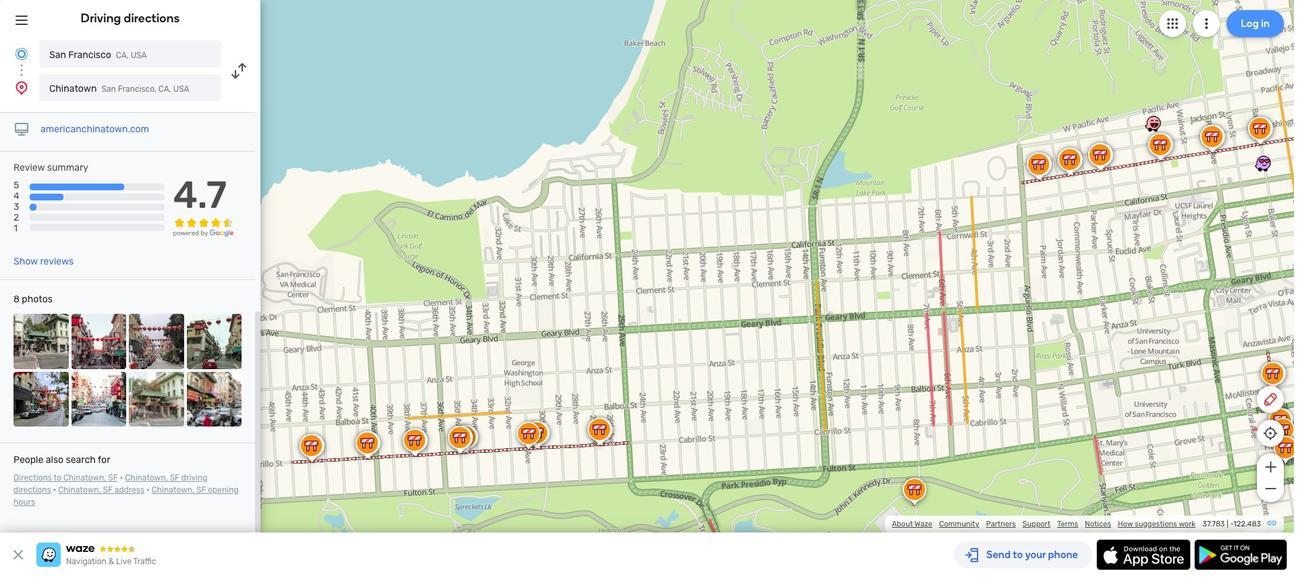 Task type: vqa. For each thing, say whether or not it's contained in the screenshot.
leftmost the san
yes



Task type: describe. For each thing, give the bounding box(es) containing it.
review
[[14, 162, 45, 173]]

3
[[14, 201, 19, 213]]

5
[[14, 180, 19, 191]]

support
[[1023, 520, 1051, 529]]

show
[[14, 256, 38, 267]]

chinatown, sf driving directions
[[14, 473, 208, 495]]

chinatown, sf opening hours
[[14, 485, 239, 507]]

reviews
[[40, 256, 74, 267]]

image 3 of chinatown, sf image
[[129, 314, 184, 369]]

37.783 | -122.483
[[1203, 520, 1262, 529]]

navigation & live traffic
[[66, 557, 156, 566]]

americanchinatown.com
[[41, 124, 149, 135]]

chinatown
[[49, 83, 97, 95]]

search
[[66, 454, 96, 466]]

ca, inside chinatown san francisco, ca, usa
[[159, 84, 171, 94]]

2
[[14, 212, 19, 224]]

show reviews
[[14, 256, 74, 267]]

sf for driving
[[170, 473, 179, 483]]

americanchinatown.com link
[[41, 124, 149, 135]]

zoom in image
[[1263, 459, 1279, 475]]

work
[[1179, 520, 1196, 529]]

driving
[[81, 11, 121, 26]]

francisco
[[68, 49, 111, 61]]

terms link
[[1058, 520, 1079, 529]]

image 2 of chinatown, sf image
[[71, 314, 126, 369]]

notices
[[1085, 520, 1112, 529]]

chinatown, for chinatown, sf address
[[58, 485, 101, 495]]

|
[[1227, 520, 1229, 529]]

how suggestions work link
[[1118, 520, 1196, 529]]

chinatown san francisco, ca, usa
[[49, 83, 189, 95]]

san inside chinatown san francisco, ca, usa
[[102, 84, 116, 94]]

8 photos
[[14, 294, 53, 305]]

image 8 of chinatown, sf image
[[187, 372, 242, 427]]

sf for opening
[[196, 485, 206, 495]]

directions
[[14, 473, 52, 483]]

people also search for
[[14, 454, 110, 466]]

chinatown, for chinatown, sf driving directions
[[125, 473, 168, 483]]

usa inside san francisco ca, usa
[[131, 51, 147, 60]]

partners
[[987, 520, 1016, 529]]

location image
[[14, 80, 30, 96]]

zoom out image
[[1263, 481, 1279, 497]]

chinatown, down search
[[63, 473, 106, 483]]

address
[[115, 485, 145, 495]]

1
[[14, 223, 18, 235]]

to
[[54, 473, 61, 483]]

about
[[892, 520, 913, 529]]

suggestions
[[1135, 520, 1178, 529]]

driving
[[181, 473, 208, 483]]



Task type: locate. For each thing, give the bounding box(es) containing it.
ca, inside san francisco ca, usa
[[116, 51, 129, 60]]

directions
[[124, 11, 180, 26], [14, 485, 51, 495]]

computer image
[[14, 122, 30, 138]]

4
[[14, 190, 19, 202]]

navigation
[[66, 557, 107, 566]]

chinatown, sf address link
[[58, 485, 145, 495]]

link image
[[1267, 518, 1278, 529]]

x image
[[10, 547, 26, 563]]

image 1 of chinatown, sf image
[[14, 314, 69, 369]]

1 vertical spatial usa
[[173, 84, 189, 94]]

122.483
[[1234, 520, 1262, 529]]

san left francisco,
[[102, 84, 116, 94]]

1 horizontal spatial directions
[[124, 11, 180, 26]]

37.783
[[1203, 520, 1225, 529]]

image 4 of chinatown, sf image
[[187, 314, 242, 369]]

how
[[1118, 520, 1134, 529]]

review summary
[[14, 162, 88, 173]]

also
[[46, 454, 64, 466]]

1 horizontal spatial ca,
[[159, 84, 171, 94]]

san left francisco
[[49, 49, 66, 61]]

sf inside chinatown, sf driving directions
[[170, 473, 179, 483]]

0 vertical spatial san
[[49, 49, 66, 61]]

usa
[[131, 51, 147, 60], [173, 84, 189, 94]]

usa inside chinatown san francisco, ca, usa
[[173, 84, 189, 94]]

chinatown, down driving in the bottom of the page
[[152, 485, 194, 495]]

driving directions
[[81, 11, 180, 26]]

directions inside chinatown, sf driving directions
[[14, 485, 51, 495]]

opening
[[208, 485, 239, 495]]

about waze community partners support terms notices how suggestions work
[[892, 520, 1196, 529]]

chinatown, sf driving directions link
[[14, 473, 208, 495]]

live
[[116, 557, 132, 566]]

0 horizontal spatial san
[[49, 49, 66, 61]]

8
[[14, 294, 20, 305]]

current location image
[[14, 46, 30, 62]]

1 horizontal spatial san
[[102, 84, 116, 94]]

for
[[98, 454, 110, 466]]

francisco,
[[118, 84, 157, 94]]

image 6 of chinatown, sf image
[[71, 372, 126, 427]]

support link
[[1023, 520, 1051, 529]]

0 horizontal spatial ca,
[[116, 51, 129, 60]]

ca, right francisco,
[[159, 84, 171, 94]]

pencil image
[[1263, 392, 1279, 408]]

chinatown, down directions to chinatown, sf link
[[58, 485, 101, 495]]

4.7
[[173, 173, 227, 217]]

1 vertical spatial ca,
[[159, 84, 171, 94]]

summary
[[47, 162, 88, 173]]

notices link
[[1085, 520, 1112, 529]]

1 vertical spatial san
[[102, 84, 116, 94]]

chinatown, sf address
[[58, 485, 145, 495]]

ca, right francisco
[[116, 51, 129, 60]]

0 horizontal spatial directions
[[14, 485, 51, 495]]

0 vertical spatial directions
[[124, 11, 180, 26]]

directions to chinatown, sf
[[14, 473, 118, 483]]

chinatown, up address
[[125, 473, 168, 483]]

&
[[109, 557, 114, 566]]

image 5 of chinatown, sf image
[[14, 372, 69, 427]]

community
[[940, 520, 980, 529]]

terms
[[1058, 520, 1079, 529]]

chinatown, for chinatown, sf opening hours
[[152, 485, 194, 495]]

people
[[14, 454, 43, 466]]

0 vertical spatial ca,
[[116, 51, 129, 60]]

about waze link
[[892, 520, 933, 529]]

directions right driving
[[124, 11, 180, 26]]

sf for address
[[103, 485, 113, 495]]

waze
[[915, 520, 933, 529]]

san francisco ca, usa
[[49, 49, 147, 61]]

-
[[1231, 520, 1234, 529]]

sf
[[108, 473, 118, 483], [170, 473, 179, 483], [103, 485, 113, 495], [196, 485, 206, 495]]

traffic
[[133, 557, 156, 566]]

ca,
[[116, 51, 129, 60], [159, 84, 171, 94]]

partners link
[[987, 520, 1016, 529]]

photos
[[22, 294, 53, 305]]

image 7 of chinatown, sf image
[[129, 372, 184, 427]]

chinatown, inside chinatown, sf opening hours
[[152, 485, 194, 495]]

chinatown, sf opening hours link
[[14, 485, 239, 507]]

chinatown,
[[63, 473, 106, 483], [125, 473, 168, 483], [58, 485, 101, 495], [152, 485, 194, 495]]

chinatown, inside chinatown, sf driving directions
[[125, 473, 168, 483]]

hours
[[14, 498, 35, 507]]

0 horizontal spatial usa
[[131, 51, 147, 60]]

1 vertical spatial directions
[[14, 485, 51, 495]]

5 4 3 2 1
[[14, 180, 19, 235]]

0 vertical spatial usa
[[131, 51, 147, 60]]

community link
[[940, 520, 980, 529]]

san
[[49, 49, 66, 61], [102, 84, 116, 94]]

usa right francisco,
[[173, 84, 189, 94]]

1 horizontal spatial usa
[[173, 84, 189, 94]]

directions down directions
[[14, 485, 51, 495]]

directions to chinatown, sf link
[[14, 473, 118, 483]]

usa up francisco,
[[131, 51, 147, 60]]

sf inside chinatown, sf opening hours
[[196, 485, 206, 495]]



